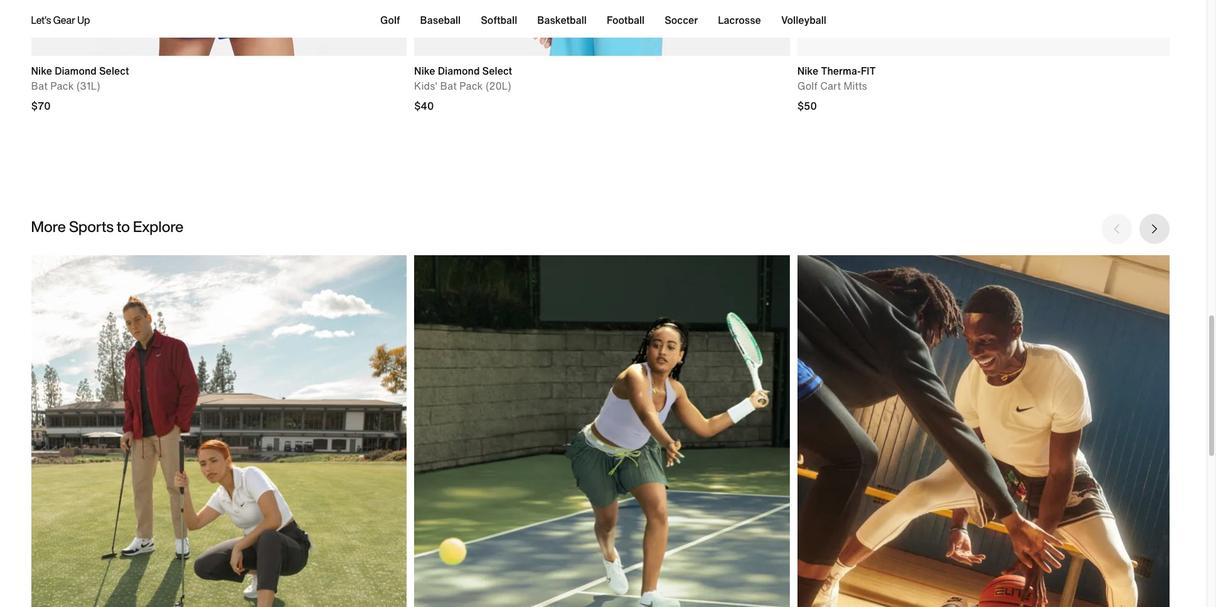 Task type: locate. For each thing, give the bounding box(es) containing it.
kids'
[[414, 78, 438, 93]]

0 horizontal spatial nike
[[31, 63, 52, 78]]

bat inside the nike diamond select bat pack (31l) $70
[[31, 78, 48, 93]]

1 horizontal spatial diamond
[[438, 63, 480, 78]]

softball link
[[481, 10, 518, 30]]

softball
[[481, 13, 518, 28]]

menu inside 'secondary' element
[[381, 10, 827, 30]]

select inside nike diamond select kids' bat pack (20l) $40
[[483, 63, 512, 78]]

diamond for pack
[[438, 63, 480, 78]]

football link
[[607, 10, 645, 30]]

secondary element
[[31, 0, 1176, 38]]

select inside the nike diamond select bat pack (31l) $70
[[99, 63, 129, 78]]

1 select from the left
[[99, 63, 129, 78]]

nike
[[31, 63, 52, 78], [414, 63, 436, 78], [798, 63, 819, 78]]

menu
[[381, 10, 827, 30]]

1 horizontal spatial golf
[[798, 78, 818, 93]]

more sports to explore
[[31, 215, 184, 238]]

menu containing golf
[[381, 10, 827, 30]]

0 horizontal spatial bat
[[31, 78, 48, 93]]

nike up $40
[[414, 63, 436, 78]]

soccer
[[665, 13, 698, 28]]

golf cart mitts image
[[798, 0, 1174, 56]]

1 bat from the left
[[31, 78, 48, 93]]

diamond inside nike diamond select kids' bat pack (20l) $40
[[438, 63, 480, 78]]

bat pack (31l) image
[[31, 0, 407, 56]]

basketball
[[538, 13, 587, 28]]

pack left (20l)
[[460, 78, 483, 93]]

nike inside nike diamond select kids' bat pack (20l) $40
[[414, 63, 436, 78]]

1 vertical spatial golf
[[798, 78, 818, 93]]

golf up the $50
[[798, 78, 818, 93]]

0 horizontal spatial diamond
[[55, 63, 97, 78]]

diamond right kids'
[[438, 63, 480, 78]]

diamond down up
[[55, 63, 97, 78]]

bat
[[31, 78, 48, 93], [440, 78, 457, 93]]

diamond
[[55, 63, 97, 78], [438, 63, 480, 78]]

0 horizontal spatial pack
[[50, 78, 74, 93]]

nike inside nike therma-fit golf cart mitts $50
[[798, 63, 819, 78]]

pack left (31l)
[[50, 78, 74, 93]]

1 horizontal spatial pack
[[460, 78, 483, 93]]

2 horizontal spatial nike
[[798, 63, 819, 78]]

2 pack from the left
[[460, 78, 483, 93]]

2 nike from the left
[[414, 63, 436, 78]]

volleyball link
[[782, 10, 827, 30]]

1 nike from the left
[[31, 63, 52, 78]]

gear up. nike.com image
[[31, 255, 407, 608], [414, 255, 790, 608], [798, 255, 1174, 608]]

bat right kids'
[[440, 78, 457, 93]]

nike for kids'
[[414, 63, 436, 78]]

select
[[99, 63, 129, 78], [483, 63, 512, 78]]

1 pack from the left
[[50, 78, 74, 93]]

3 nike from the left
[[798, 63, 819, 78]]

more
[[31, 215, 66, 238]]

pack inside nike diamond select kids' bat pack (20l) $40
[[460, 78, 483, 93]]

nike inside the nike diamond select bat pack (31l) $70
[[31, 63, 52, 78]]

mitts
[[844, 78, 868, 93]]

1 diamond from the left
[[55, 63, 97, 78]]

1 horizontal spatial bat
[[440, 78, 457, 93]]

1 horizontal spatial gear up. nike.com image
[[414, 255, 790, 608]]

lacrosse
[[718, 13, 762, 28]]

pack
[[50, 78, 74, 93], [460, 78, 483, 93]]

bat up $70
[[31, 78, 48, 93]]

nike up $70
[[31, 63, 52, 78]]

let's
[[31, 13, 51, 28]]

sports
[[69, 215, 114, 238]]

(31l)
[[77, 78, 100, 93]]

0 horizontal spatial gear up. nike.com image
[[31, 255, 407, 608]]

0 horizontal spatial select
[[99, 63, 129, 78]]

football
[[607, 13, 645, 28]]

nike therma-fit golf cart mitts $50
[[798, 63, 876, 114]]

golf inside nike therma-fit golf cart mitts $50
[[798, 78, 818, 93]]

2 select from the left
[[483, 63, 512, 78]]

fit
[[861, 63, 876, 78]]

1 horizontal spatial select
[[483, 63, 512, 78]]

golf link
[[381, 10, 400, 30]]

0 vertical spatial golf
[[381, 13, 400, 28]]

(20l)
[[486, 78, 512, 93]]

0 horizontal spatial golf
[[381, 13, 400, 28]]

$70
[[31, 98, 51, 114]]

nike left cart
[[798, 63, 819, 78]]

2 diamond from the left
[[438, 63, 480, 78]]

diamond inside the nike diamond select bat pack (31l) $70
[[55, 63, 97, 78]]

golf left baseball 'link'
[[381, 13, 400, 28]]

1 horizontal spatial nike
[[414, 63, 436, 78]]

let's gear up
[[31, 13, 90, 28]]

2 bat from the left
[[440, 78, 457, 93]]

golf
[[381, 13, 400, 28], [798, 78, 818, 93]]

2 horizontal spatial gear up. nike.com image
[[798, 255, 1174, 608]]

soccer link
[[665, 10, 698, 30]]



Task type: vqa. For each thing, say whether or not it's contained in the screenshot.


Task type: describe. For each thing, give the bounding box(es) containing it.
$40
[[414, 98, 434, 114]]

diamond for (31l)
[[55, 63, 97, 78]]

cart
[[821, 78, 841, 93]]

1 gear up. nike.com image from the left
[[31, 255, 407, 608]]

volleyball
[[782, 13, 827, 28]]

lacrosse link
[[718, 10, 762, 30]]

to
[[117, 215, 130, 238]]

therma-
[[822, 63, 861, 78]]

golf inside 'secondary' element
[[381, 13, 400, 28]]

basketball link
[[538, 10, 587, 30]]

baseball link
[[420, 10, 461, 30]]

nike for golf
[[798, 63, 819, 78]]

$50
[[798, 98, 818, 114]]

kids' bat pack (20l) image
[[414, 0, 790, 56]]

up
[[77, 13, 90, 28]]

select for kids' bat pack (20l)
[[483, 63, 512, 78]]

nike diamond select kids' bat pack (20l) $40
[[414, 63, 512, 114]]

select for bat pack (31l)
[[99, 63, 129, 78]]

nike for bat
[[31, 63, 52, 78]]

3 gear up. nike.com image from the left
[[798, 255, 1174, 608]]

explore
[[133, 215, 184, 238]]

bat inside nike diamond select kids' bat pack (20l) $40
[[440, 78, 457, 93]]

pack inside the nike diamond select bat pack (31l) $70
[[50, 78, 74, 93]]

2 gear up. nike.com image from the left
[[414, 255, 790, 608]]

gear
[[53, 13, 75, 28]]

nike diamond select bat pack (31l) $70
[[31, 63, 129, 114]]

baseball
[[420, 13, 461, 28]]



